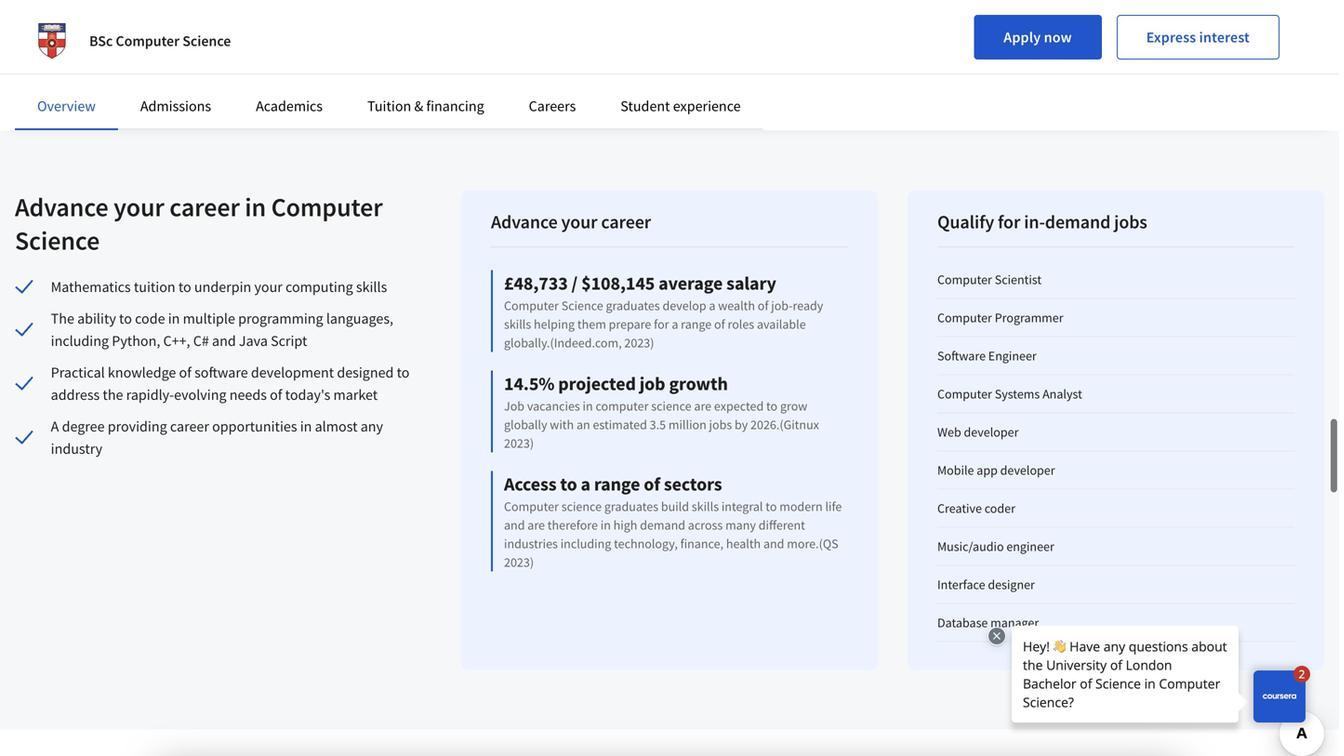 Task type: describe. For each thing, give the bounding box(es) containing it.
tuition & financing
[[368, 97, 484, 115]]

in inside a degree providing career opportunities in almost any industry
[[300, 417, 312, 436]]

computer right the bsc
[[116, 32, 180, 50]]

advance for advance your career in computer science
[[15, 190, 108, 223]]

are inside access to a range of sectors computer science graduates build skills integral to modern life and are therefore in high demand across many different industries including technology, finance, health and more.(qs 2023)
[[528, 517, 545, 533]]

different
[[759, 517, 806, 533]]

to inside the ability to code in multiple programming languages, including python, c++, c# and java script
[[119, 309, 132, 328]]

knowledge
[[108, 363, 176, 382]]

script
[[271, 331, 307, 350]]

ready
[[793, 297, 824, 314]]

mobile
[[938, 462, 975, 478]]

computer scientist
[[938, 271, 1042, 288]]

development
[[251, 363, 334, 382]]

engineer
[[989, 347, 1037, 364]]

1 horizontal spatial your
[[254, 277, 283, 296]]

practical knowledge of software development designed to address the rapidly-evolving needs of today's market
[[51, 363, 410, 404]]

interface
[[938, 576, 986, 593]]

2 horizontal spatial and
[[764, 535, 785, 552]]

job
[[640, 372, 666, 395]]

student experience link
[[621, 97, 741, 115]]

life
[[826, 498, 842, 515]]

technology,
[[614, 535, 678, 552]]

to up different
[[766, 498, 777, 515]]

0 vertical spatial jobs
[[1115, 210, 1148, 233]]

bsc computer science
[[89, 32, 231, 50]]

2023) inside access to a range of sectors computer science graduates build skills integral to modern life and are therefore in high demand across many different industries including technology, finance, health and more.(qs 2023)
[[504, 554, 534, 571]]

practical
[[51, 363, 105, 382]]

apply now button
[[974, 15, 1102, 60]]

qualify
[[938, 210, 995, 233]]

&
[[414, 97, 424, 115]]

2023) inside 14.5% projected job growth job vacancies in computer science are expected to grow globally with an estimated 3.5 million jobs by 2026.(gitnux 2023)
[[504, 435, 534, 451]]

your for advance your career in computer science
[[114, 190, 164, 223]]

student
[[621, 97, 670, 115]]

1 horizontal spatial science
[[183, 32, 231, 50]]

them
[[578, 316, 606, 332]]

academics link
[[256, 97, 323, 115]]

your for advance your career
[[562, 210, 598, 233]]

2 horizontal spatial a
[[709, 297, 716, 314]]

c++,
[[163, 331, 190, 350]]

across
[[688, 517, 723, 533]]

1 vertical spatial and
[[504, 517, 525, 533]]

to right access
[[560, 472, 577, 496]]

computer up computer programmer
[[938, 271, 993, 288]]

rapidly-
[[126, 385, 174, 404]]

2023) inside £48,733 / $108,145 average salary computer science graduates develop a wealth of job-ready skills helping them prepare for a range of roles available globally.(indeed.com, 2023)
[[625, 334, 654, 351]]

coder
[[985, 500, 1016, 517]]

a degree providing career opportunities in almost any industry
[[51, 417, 383, 458]]

helping
[[534, 316, 575, 332]]

degree
[[62, 417, 105, 436]]

software engineer
[[938, 347, 1037, 364]]

database manager
[[938, 614, 1039, 631]]

designed
[[337, 363, 394, 382]]

health
[[726, 535, 761, 552]]

software
[[938, 347, 986, 364]]

job-
[[772, 297, 793, 314]]

to inside 14.5% projected job growth job vacancies in computer science are expected to grow globally with an estimated 3.5 million jobs by 2026.(gitnux 2023)
[[767, 397, 778, 414]]

£48,733 / $108,145 average salary computer science graduates develop a wealth of job-ready skills helping them prepare for a range of roles available globally.(indeed.com, 2023)
[[504, 271, 824, 351]]

bsc
[[89, 32, 113, 50]]

graduates inside £48,733 / $108,145 average salary computer science graduates develop a wealth of job-ready skills helping them prepare for a range of roles available globally.(indeed.com, 2023)
[[606, 297, 660, 314]]

tuition
[[134, 277, 176, 296]]

science inside access to a range of sectors computer science graduates build skills integral to modern life and are therefore in high demand across many different industries including technology, finance, health and more.(qs 2023)
[[562, 498, 602, 515]]

skills inside £48,733 / $108,145 average salary computer science graduates develop a wealth of job-ready skills helping them prepare for a range of roles available globally.(indeed.com, 2023)
[[504, 316, 531, 332]]

prepare
[[609, 316, 652, 332]]

express interest
[[1147, 28, 1250, 47]]

more.(qs
[[787, 535, 839, 552]]

2026.(gitnux
[[751, 416, 820, 433]]

interest
[[1200, 28, 1250, 47]]

languages,
[[326, 309, 394, 328]]

globally
[[504, 416, 548, 433]]

programming
[[238, 309, 323, 328]]

0 vertical spatial for
[[998, 210, 1021, 233]]

providing
[[108, 417, 167, 436]]

of up the evolving
[[179, 363, 192, 382]]

many
[[726, 517, 756, 533]]

c#
[[193, 331, 209, 350]]

express
[[1147, 28, 1197, 47]]

opportunities
[[212, 417, 297, 436]]

develop
[[663, 297, 707, 314]]

interface designer
[[938, 576, 1035, 593]]

14.5%
[[504, 372, 555, 395]]

manager
[[991, 614, 1039, 631]]

programmer
[[995, 309, 1064, 326]]

graduates inside access to a range of sectors computer science graduates build skills integral to modern life and are therefore in high demand across many different industries including technology, finance, health and more.(qs 2023)
[[605, 498, 659, 515]]

a
[[51, 417, 59, 436]]

needs
[[230, 385, 267, 404]]

engineer
[[1007, 538, 1055, 555]]

of inside access to a range of sectors computer science graduates build skills integral to modern life and are therefore in high demand across many different industries including technology, finance, health and more.(qs 2023)
[[644, 472, 660, 496]]

now
[[1044, 28, 1072, 47]]

integral
[[722, 498, 763, 515]]

career for advance your career
[[601, 210, 651, 233]]

apply
[[1004, 28, 1041, 47]]

computer down 'software'
[[938, 385, 993, 402]]

range inside access to a range of sectors computer science graduates build skills integral to modern life and are therefore in high demand across many different industries including technology, finance, health and more.(qs 2023)
[[594, 472, 640, 496]]

jobs inside 14.5% projected job growth job vacancies in computer science are expected to grow globally with an estimated 3.5 million jobs by 2026.(gitnux 2023)
[[709, 416, 732, 433]]

scientist
[[995, 271, 1042, 288]]

range inside £48,733 / $108,145 average salary computer science graduates develop a wealth of job-ready skills helping them prepare for a range of roles available globally.(indeed.com, 2023)
[[681, 316, 712, 332]]

growth
[[669, 372, 728, 395]]

0 vertical spatial developer
[[964, 424, 1019, 440]]

computer inside the advance your career in computer science
[[271, 190, 383, 223]]

code
[[135, 309, 165, 328]]

in-
[[1024, 210, 1046, 233]]

average
[[659, 271, 723, 295]]

career for advance your career in computer science
[[170, 190, 240, 223]]

access to a range of sectors computer science graduates build skills integral to modern life and are therefore in high demand across many different industries including technology, finance, health and more.(qs 2023)
[[504, 472, 842, 571]]

for inside £48,733 / $108,145 average salary computer science graduates develop a wealth of job-ready skills helping them prepare for a range of roles available globally.(indeed.com, 2023)
[[654, 316, 669, 332]]

advance your career in computer science
[[15, 190, 383, 257]]

evolving
[[174, 385, 227, 404]]

financing
[[426, 97, 484, 115]]



Task type: locate. For each thing, give the bounding box(es) containing it.
are
[[694, 397, 712, 414], [528, 517, 545, 533]]

creative coder
[[938, 500, 1016, 517]]

science up 3.5
[[651, 397, 692, 414]]

a up therefore
[[581, 472, 591, 496]]

are inside 14.5% projected job growth job vacancies in computer science are expected to grow globally with an estimated 3.5 million jobs by 2026.(gitnux 2023)
[[694, 397, 712, 414]]

skills up languages,
[[356, 277, 387, 296]]

analyst
[[1043, 385, 1083, 402]]

skills up across
[[692, 498, 719, 515]]

computer up computing
[[271, 190, 383, 223]]

overview
[[37, 97, 96, 115]]

1 vertical spatial range
[[594, 472, 640, 496]]

database
[[938, 614, 988, 631]]

with
[[550, 416, 574, 433]]

1 vertical spatial including
[[561, 535, 612, 552]]

developer up the app
[[964, 424, 1019, 440]]

0 vertical spatial including
[[51, 331, 109, 350]]

0 vertical spatial science
[[651, 397, 692, 414]]

0 vertical spatial a
[[709, 297, 716, 314]]

1 vertical spatial for
[[654, 316, 669, 332]]

including
[[51, 331, 109, 350], [561, 535, 612, 552]]

2 vertical spatial a
[[581, 472, 591, 496]]

1 vertical spatial demand
[[640, 517, 686, 533]]

ability
[[77, 309, 116, 328]]

industry
[[51, 439, 102, 458]]

almost
[[315, 417, 358, 436]]

in up c++,
[[168, 309, 180, 328]]

to inside practical knowledge of software development designed to address the rapidly-evolving needs of today's market
[[397, 363, 410, 382]]

computer systems analyst
[[938, 385, 1083, 402]]

2 horizontal spatial skills
[[692, 498, 719, 515]]

1 vertical spatial skills
[[504, 316, 531, 332]]

an
[[577, 416, 590, 433]]

to right tuition
[[178, 277, 191, 296]]

web
[[938, 424, 962, 440]]

0 vertical spatial 2023)
[[625, 334, 654, 351]]

your up tuition
[[114, 190, 164, 223]]

advance for advance your career
[[491, 210, 558, 233]]

of left the job-
[[758, 297, 769, 314]]

slides element
[[246, 89, 1094, 108]]

and
[[212, 331, 236, 350], [504, 517, 525, 533], [764, 535, 785, 552]]

0 horizontal spatial advance
[[15, 190, 108, 223]]

career inside the advance your career in computer science
[[170, 190, 240, 223]]

a
[[709, 297, 716, 314], [672, 316, 679, 332], [581, 472, 591, 496]]

2023) down globally
[[504, 435, 534, 451]]

science inside 14.5% projected job growth job vacancies in computer science are expected to grow globally with an estimated 3.5 million jobs by 2026.(gitnux 2023)
[[651, 397, 692, 414]]

and right c#
[[212, 331, 236, 350]]

1 vertical spatial jobs
[[709, 416, 732, 433]]

2 vertical spatial 2023)
[[504, 554, 534, 571]]

overview link
[[37, 97, 96, 115]]

access
[[504, 472, 557, 496]]

including inside access to a range of sectors computer science graduates build skills integral to modern life and are therefore in high demand across many different industries including technology, finance, health and more.(qs 2023)
[[561, 535, 612, 552]]

market
[[334, 385, 378, 404]]

graduates
[[606, 297, 660, 314], [605, 498, 659, 515]]

1 horizontal spatial for
[[998, 210, 1021, 233]]

1 vertical spatial 2023)
[[504, 435, 534, 451]]

2023)
[[625, 334, 654, 351], [504, 435, 534, 451], [504, 554, 534, 571]]

student experience
[[621, 97, 741, 115]]

science up admissions at the top left
[[183, 32, 231, 50]]

career
[[170, 190, 240, 223], [601, 210, 651, 233], [170, 417, 209, 436]]

1 horizontal spatial a
[[672, 316, 679, 332]]

computer
[[116, 32, 180, 50], [271, 190, 383, 223], [938, 271, 993, 288], [504, 297, 559, 314], [938, 309, 993, 326], [938, 385, 993, 402], [504, 498, 559, 515]]

computer inside £48,733 / $108,145 average salary computer science graduates develop a wealth of job-ready skills helping them prepare for a range of roles available globally.(indeed.com, 2023)
[[504, 297, 559, 314]]

2 vertical spatial skills
[[692, 498, 719, 515]]

computer down access
[[504, 498, 559, 515]]

0 horizontal spatial skills
[[356, 277, 387, 296]]

are down the growth
[[694, 397, 712, 414]]

1 horizontal spatial are
[[694, 397, 712, 414]]

career inside a degree providing career opportunities in almost any industry
[[170, 417, 209, 436]]

apply now
[[1004, 28, 1072, 47]]

a left wealth
[[709, 297, 716, 314]]

including down ability
[[51, 331, 109, 350]]

0 horizontal spatial range
[[594, 472, 640, 496]]

admissions
[[140, 97, 211, 115]]

designer
[[988, 576, 1035, 593]]

1 horizontal spatial jobs
[[1115, 210, 1148, 233]]

computer inside access to a range of sectors computer science graduates build skills integral to modern life and are therefore in high demand across many different industries including technology, finance, health and more.(qs 2023)
[[504, 498, 559, 515]]

1 vertical spatial are
[[528, 517, 545, 533]]

systems
[[995, 385, 1040, 402]]

computer up 'software'
[[938, 309, 993, 326]]

of
[[758, 297, 769, 314], [715, 316, 725, 332], [179, 363, 192, 382], [270, 385, 282, 404], [644, 472, 660, 496]]

of left "sectors"
[[644, 472, 660, 496]]

0 vertical spatial range
[[681, 316, 712, 332]]

jobs
[[1115, 210, 1148, 233], [709, 416, 732, 433]]

your up programming
[[254, 277, 283, 296]]

and up industries
[[504, 517, 525, 533]]

career up mathematics tuition to underpin your computing skills
[[170, 190, 240, 223]]

underpin
[[194, 277, 251, 296]]

for left the in-
[[998, 210, 1021, 233]]

for down the develop
[[654, 316, 669, 332]]

1 vertical spatial science
[[15, 224, 100, 257]]

0 horizontal spatial demand
[[640, 517, 686, 533]]

1 horizontal spatial advance
[[491, 210, 558, 233]]

2 horizontal spatial science
[[562, 297, 603, 314]]

0 vertical spatial demand
[[1046, 210, 1111, 233]]

advance your career
[[491, 210, 651, 233]]

to right designed
[[397, 363, 410, 382]]

a down the develop
[[672, 316, 679, 332]]

the
[[51, 309, 74, 328]]

0 vertical spatial science
[[183, 32, 231, 50]]

in inside the ability to code in multiple programming languages, including python, c++, c# and java script
[[168, 309, 180, 328]]

job
[[504, 397, 525, 414]]

expected
[[714, 397, 764, 414]]

software
[[195, 363, 248, 382]]

1 horizontal spatial and
[[504, 517, 525, 533]]

today's
[[285, 385, 331, 404]]

in left "almost"
[[300, 417, 312, 436]]

career up $108,145
[[601, 210, 651, 233]]

careers
[[529, 97, 576, 115]]

1 horizontal spatial range
[[681, 316, 712, 332]]

computer
[[596, 397, 649, 414]]

science up mathematics
[[15, 224, 100, 257]]

0 horizontal spatial including
[[51, 331, 109, 350]]

finance,
[[681, 535, 724, 552]]

modern
[[780, 498, 823, 515]]

0 vertical spatial and
[[212, 331, 236, 350]]

including down therefore
[[561, 535, 612, 552]]

1 horizontal spatial including
[[561, 535, 612, 552]]

0 horizontal spatial are
[[528, 517, 545, 533]]

in inside 14.5% projected job growth job vacancies in computer science are expected to grow globally with an estimated 3.5 million jobs by 2026.(gitnux 2023)
[[583, 397, 593, 414]]

science inside the advance your career in computer science
[[15, 224, 100, 257]]

0 horizontal spatial your
[[114, 190, 164, 223]]

graduates up high at the left bottom of the page
[[605, 498, 659, 515]]

to
[[178, 277, 191, 296], [119, 309, 132, 328], [397, 363, 410, 382], [767, 397, 778, 414], [560, 472, 577, 496], [766, 498, 777, 515]]

for
[[998, 210, 1021, 233], [654, 316, 669, 332]]

address
[[51, 385, 100, 404]]

career down the evolving
[[170, 417, 209, 436]]

0 horizontal spatial jobs
[[709, 416, 732, 433]]

qualify for in-demand jobs
[[938, 210, 1148, 233]]

advance up mathematics
[[15, 190, 108, 223]]

mobile app developer
[[938, 462, 1056, 478]]

developer
[[964, 424, 1019, 440], [1001, 462, 1056, 478]]

computing
[[286, 277, 353, 296]]

including inside the ability to code in multiple programming languages, including python, c++, c# and java script
[[51, 331, 109, 350]]

0 vertical spatial skills
[[356, 277, 387, 296]]

roles
[[728, 316, 755, 332]]

developer right the app
[[1001, 462, 1056, 478]]

science inside £48,733 / $108,145 average salary computer science graduates develop a wealth of job-ready skills helping them prepare for a range of roles available globally.(indeed.com, 2023)
[[562, 297, 603, 314]]

1 vertical spatial a
[[672, 316, 679, 332]]

skills inside access to a range of sectors computer science graduates build skills integral to modern life and are therefore in high demand across many different industries including technology, finance, health and more.(qs 2023)
[[692, 498, 719, 515]]

range down the develop
[[681, 316, 712, 332]]

mathematics
[[51, 277, 131, 296]]

mathematics tuition to underpin your computing skills
[[51, 277, 387, 296]]

2 vertical spatial science
[[562, 297, 603, 314]]

0 horizontal spatial science
[[15, 224, 100, 257]]

0 vertical spatial are
[[694, 397, 712, 414]]

the ability to code in multiple programming languages, including python, c++, c# and java script
[[51, 309, 394, 350]]

in up underpin
[[245, 190, 266, 223]]

science
[[183, 32, 231, 50], [15, 224, 100, 257], [562, 297, 603, 314]]

python,
[[112, 331, 160, 350]]

to left code at the top left
[[119, 309, 132, 328]]

0 horizontal spatial a
[[581, 472, 591, 496]]

are up industries
[[528, 517, 545, 533]]

1 horizontal spatial science
[[651, 397, 692, 414]]

£48,733
[[504, 271, 568, 295]]

demand inside access to a range of sectors computer science graduates build skills integral to modern life and are therefore in high demand across many different industries including technology, finance, health and more.(qs 2023)
[[640, 517, 686, 533]]

0 vertical spatial graduates
[[606, 297, 660, 314]]

in left high at the left bottom of the page
[[601, 517, 611, 533]]

by
[[735, 416, 748, 433]]

graduates up prepare
[[606, 297, 660, 314]]

a inside access to a range of sectors computer science graduates build skills integral to modern life and are therefore in high demand across many different industries including technology, finance, health and more.(qs 2023)
[[581, 472, 591, 496]]

computer down £48,733
[[504, 297, 559, 314]]

1 vertical spatial graduates
[[605, 498, 659, 515]]

build
[[661, 498, 689, 515]]

2 horizontal spatial your
[[562, 210, 598, 233]]

and inside the ability to code in multiple programming languages, including python, c++, c# and java script
[[212, 331, 236, 350]]

0 horizontal spatial for
[[654, 316, 669, 332]]

tuition & financing link
[[368, 97, 484, 115]]

careers link
[[529, 97, 576, 115]]

globally.(indeed.com,
[[504, 334, 622, 351]]

academics
[[256, 97, 323, 115]]

2 vertical spatial and
[[764, 535, 785, 552]]

in inside access to a range of sectors computer science graduates build skills integral to modern life and are therefore in high demand across many different industries including technology, finance, health and more.(qs 2023)
[[601, 517, 611, 533]]

any
[[361, 417, 383, 436]]

express interest button
[[1117, 15, 1280, 60]]

2023) down industries
[[504, 554, 534, 571]]

experience
[[673, 97, 741, 115]]

science up them
[[562, 297, 603, 314]]

advance up £48,733
[[491, 210, 558, 233]]

in inside the advance your career in computer science
[[245, 190, 266, 223]]

0 horizontal spatial and
[[212, 331, 236, 350]]

1 horizontal spatial demand
[[1046, 210, 1111, 233]]

0 horizontal spatial science
[[562, 498, 602, 515]]

high
[[614, 517, 638, 533]]

advance inside the advance your career in computer science
[[15, 190, 108, 223]]

1 horizontal spatial skills
[[504, 316, 531, 332]]

your up /
[[562, 210, 598, 233]]

your inside the advance your career in computer science
[[114, 190, 164, 223]]

tuition
[[368, 97, 411, 115]]

vacancies
[[527, 397, 580, 414]]

1 vertical spatial science
[[562, 498, 602, 515]]

therefore
[[548, 517, 598, 533]]

2023) down prepare
[[625, 334, 654, 351]]

in up an
[[583, 397, 593, 414]]

app
[[977, 462, 998, 478]]

your
[[114, 190, 164, 223], [562, 210, 598, 233], [254, 277, 283, 296]]

to left the grow
[[767, 397, 778, 414]]

of down development
[[270, 385, 282, 404]]

million
[[669, 416, 707, 433]]

1 vertical spatial developer
[[1001, 462, 1056, 478]]

skills left 'helping'
[[504, 316, 531, 332]]

of left roles
[[715, 316, 725, 332]]

range up high at the left bottom of the page
[[594, 472, 640, 496]]

science up therefore
[[562, 498, 602, 515]]

university of london logo image
[[30, 19, 74, 63]]

grow
[[781, 397, 808, 414]]

and down different
[[764, 535, 785, 552]]

$108,145
[[582, 271, 655, 295]]



Task type: vqa. For each thing, say whether or not it's contained in the screenshot.
Overview link
yes



